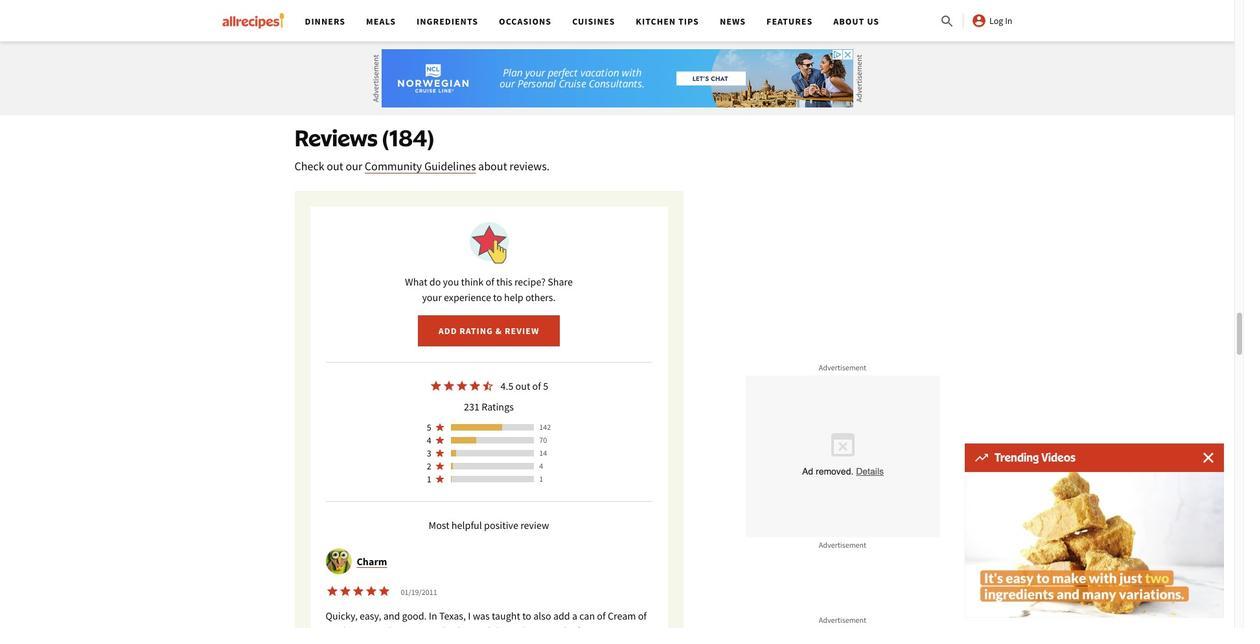 Task type: describe. For each thing, give the bounding box(es) containing it.
check
[[294, 159, 324, 174]]

4.5 out of 5
[[501, 380, 548, 393]]

1 vertical spatial 5
[[427, 422, 431, 434]]

label
[[391, 76, 418, 91]]

features
[[767, 16, 813, 27]]

guidelines
[[424, 159, 476, 174]]

show
[[294, 76, 322, 91]]

most
[[429, 519, 449, 532]]

13g
[[396, 21, 414, 36]]

reviews.
[[509, 159, 550, 174]]

0 horizontal spatial 4
[[427, 435, 431, 447]]

of inside what do you think of this recipe? share your experience to help others.
[[486, 276, 494, 288]]

log in link
[[971, 13, 1012, 29]]

231
[[464, 401, 479, 414]]

39g carbs
[[495, 21, 523, 55]]

0 horizontal spatial 1
[[427, 474, 431, 485]]

occasions link
[[499, 16, 551, 27]]

39g
[[495, 21, 513, 36]]

about
[[833, 16, 865, 27]]

helpful
[[451, 519, 482, 532]]

376 calories
[[296, 21, 336, 55]]

reviews
[[294, 124, 378, 152]]

376
[[296, 21, 315, 36]]

in
[[1005, 15, 1012, 27]]

&
[[496, 325, 502, 337]]

what do you think of this recipe? share your experience to help others.
[[405, 276, 573, 304]]

rating
[[460, 325, 493, 337]]

news link
[[720, 16, 746, 27]]

recipe?
[[514, 276, 546, 288]]

positive
[[484, 519, 518, 532]]

most helpful positive review
[[429, 519, 549, 532]]

to
[[493, 291, 502, 304]]

meals link
[[366, 16, 396, 27]]

26g protein
[[594, 21, 629, 55]]

share
[[548, 276, 573, 288]]

4.5
[[501, 380, 513, 393]]

nutrition
[[344, 76, 389, 91]]

our
[[346, 159, 362, 174]]

show full nutrition label
[[294, 76, 418, 91]]

you
[[443, 276, 459, 288]]

cuisines link
[[572, 16, 615, 27]]

charm
[[357, 555, 387, 568]]

carbs
[[495, 40, 523, 55]]

community guidelines link
[[365, 159, 476, 174]]

26g
[[594, 21, 612, 36]]

close image
[[1203, 453, 1214, 463]]

log
[[989, 15, 1003, 27]]

calories
[[296, 40, 336, 55]]

account image
[[971, 13, 987, 29]]

videos
[[1041, 451, 1076, 465]]

70
[[539, 436, 547, 445]]

1 horizontal spatial 5
[[543, 380, 548, 393]]

trending videos
[[995, 451, 1076, 465]]

142
[[539, 423, 551, 432]]

meals
[[366, 16, 396, 27]]



Task type: locate. For each thing, give the bounding box(es) containing it.
star image
[[455, 380, 468, 393], [468, 380, 481, 393], [435, 423, 445, 433], [435, 436, 445, 446], [326, 585, 339, 598], [352, 585, 364, 598], [377, 585, 390, 598]]

features link
[[767, 16, 813, 27]]

1 horizontal spatial 4
[[539, 461, 543, 471]]

2
[[427, 461, 431, 472]]

1
[[427, 474, 431, 485], [539, 474, 543, 484]]

check out our community guidelines about reviews.
[[294, 159, 550, 174]]

tips
[[678, 16, 699, 27]]

add rating & review
[[438, 325, 539, 337]]

14
[[539, 449, 547, 458]]

of left this
[[486, 276, 494, 288]]

video player application
[[965, 472, 1224, 618]]

trending image
[[975, 454, 988, 462]]

navigation
[[294, 0, 940, 41]]

4 up '3'
[[427, 435, 431, 447]]

out
[[327, 159, 343, 174], [516, 380, 530, 393]]

experience
[[444, 291, 491, 304]]

dinners
[[305, 16, 345, 27]]

out right 4.5
[[516, 380, 530, 393]]

search image
[[940, 14, 955, 29]]

kitchen tips link
[[636, 16, 699, 27]]

news
[[720, 16, 746, 27]]

add rating & review button
[[418, 316, 560, 347]]

0 vertical spatial 4
[[427, 435, 431, 447]]

fat
[[396, 40, 411, 55]]

1 vertical spatial out
[[516, 380, 530, 393]]

3
[[427, 448, 431, 460]]

charm link
[[357, 555, 387, 568]]

log in
[[989, 15, 1012, 27]]

add
[[438, 325, 457, 337]]

1 horizontal spatial out
[[516, 380, 530, 393]]

others.
[[525, 291, 556, 304]]

0 horizontal spatial out
[[327, 159, 343, 174]]

1 down 14
[[539, 474, 543, 484]]

protein
[[594, 40, 629, 55]]

your
[[422, 291, 442, 304]]

review
[[505, 325, 539, 337]]

kitchen tips
[[636, 16, 699, 27]]

13g fat
[[396, 21, 414, 55]]

01/19/2011
[[401, 588, 437, 598]]

kitchen
[[636, 16, 676, 27]]

1 down "2"
[[427, 474, 431, 485]]

ratings
[[482, 401, 514, 414]]

of right 4.5
[[532, 380, 541, 393]]

this
[[496, 276, 512, 288]]

navigation containing dinners
[[294, 0, 940, 41]]

231 ratings
[[464, 401, 514, 414]]

ingredients link
[[417, 16, 478, 27]]

do
[[429, 276, 441, 288]]

1 vertical spatial of
[[532, 380, 541, 393]]

full
[[324, 76, 342, 91]]

5 up '3'
[[427, 422, 431, 434]]

out for check
[[327, 159, 343, 174]]

0 vertical spatial out
[[327, 159, 343, 174]]

community
[[365, 159, 422, 174]]

1 vertical spatial 4
[[539, 461, 543, 471]]

show full nutrition label button
[[294, 75, 418, 93]]

trending
[[995, 451, 1039, 465]]

reviews (184)
[[294, 124, 434, 152]]

5
[[543, 380, 548, 393], [427, 422, 431, 434]]

of
[[486, 276, 494, 288], [532, 380, 541, 393]]

5 right 4.5
[[543, 380, 548, 393]]

occasions
[[499, 16, 551, 27]]

us
[[867, 16, 879, 27]]

cuisines
[[572, 16, 615, 27]]

think
[[461, 276, 484, 288]]

what
[[405, 276, 427, 288]]

about
[[478, 159, 507, 174]]

out left 'our'
[[327, 159, 343, 174]]

0 horizontal spatial 5
[[427, 422, 431, 434]]

advertisement region
[[745, 0, 940, 84], [381, 49, 853, 108], [745, 376, 940, 538]]

1 horizontal spatial 1
[[539, 474, 543, 484]]

out for 4.5
[[516, 380, 530, 393]]

star half image
[[481, 380, 494, 393]]

help
[[504, 291, 523, 304]]

about us link
[[833, 16, 879, 27]]

4
[[427, 435, 431, 447], [539, 461, 543, 471]]

star image
[[430, 380, 442, 393], [442, 380, 455, 393], [435, 449, 445, 459], [435, 461, 445, 472], [435, 474, 445, 485], [339, 585, 352, 598], [364, 585, 377, 598]]

(184)
[[382, 124, 434, 152]]

4 down 14
[[539, 461, 543, 471]]

0 horizontal spatial of
[[486, 276, 494, 288]]

0 vertical spatial of
[[486, 276, 494, 288]]

ingredients
[[417, 16, 478, 27]]

1 horizontal spatial of
[[532, 380, 541, 393]]

0 vertical spatial 5
[[543, 380, 548, 393]]

review
[[520, 519, 549, 532]]

home image
[[222, 13, 284, 29]]

about us
[[833, 16, 879, 27]]

dinners link
[[305, 16, 345, 27]]



Task type: vqa. For each thing, say whether or not it's contained in the screenshot.
'Valentine's Day Cookies'
no



